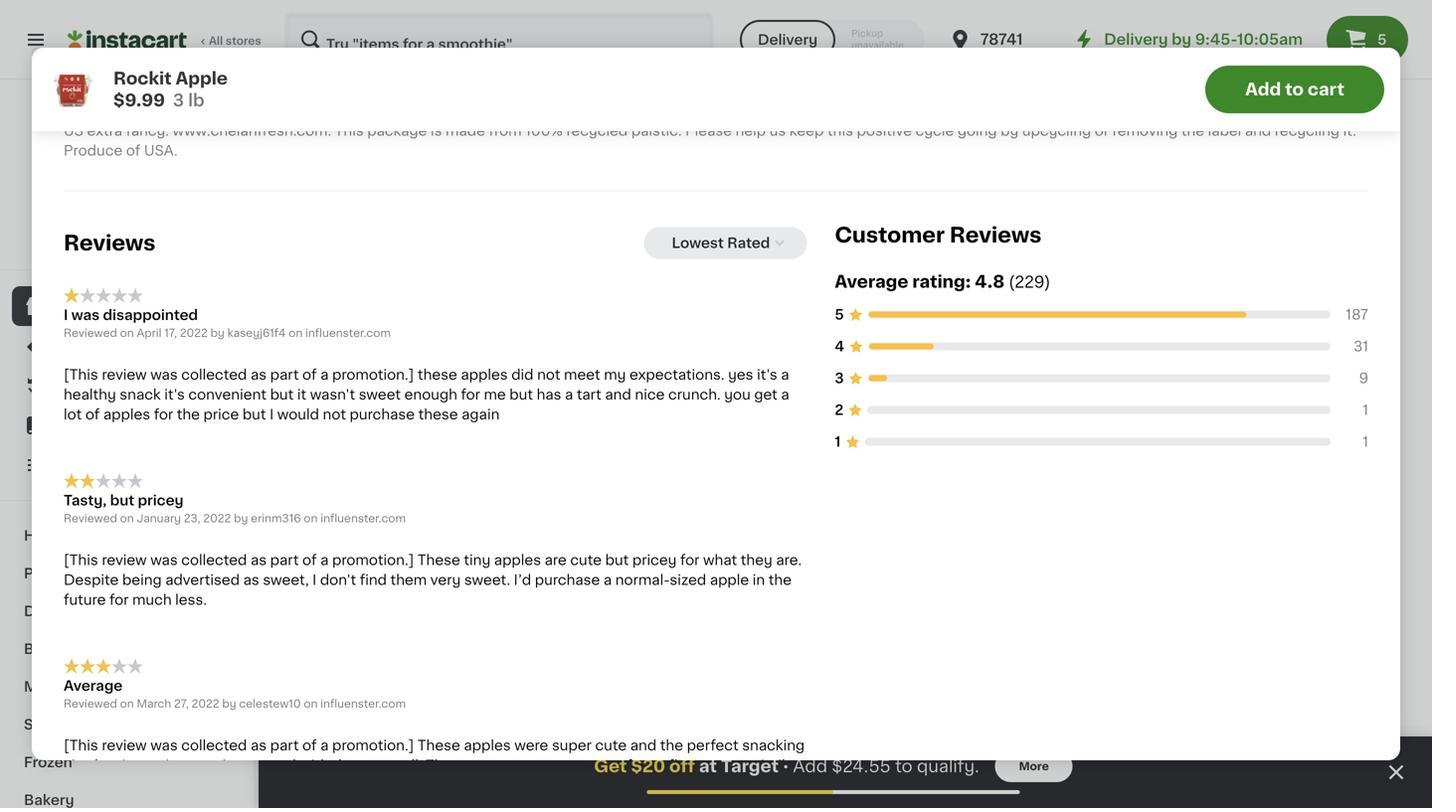 Task type: describe. For each thing, give the bounding box(es) containing it.
100% inside crisp, sweet miniature apple. 1.5 inches min dia. new apple. may have been coated with food grade vegetable and/or shellac based resin or wax to maintain freshness. meets or exceeds us extra fancy. www.chelanfresh.com. this package is made from 100% recycled palstic. please help us keep this positive cycle going by upcycling or removing the label and recycling it. produce of usa.
[[525, 124, 563, 138]]

swiss miss chocolate hot cocoa mix wit
[[853, 779, 1005, 809]]

of right lot
[[85, 408, 100, 422]]

snack
[[120, 388, 161, 402]]

0 banana 1 ct
[[298, 355, 351, 411]]

average for reviewed
[[64, 679, 123, 693]]

27,
[[174, 699, 189, 710]]

apples up the milk
[[552, 779, 599, 793]]

march
[[137, 699, 171, 710]]

far
[[627, 759, 646, 773]]

0 vertical spatial not
[[537, 368, 560, 382]]

would
[[277, 408, 319, 422]]

meat
[[24, 680, 61, 694]]

purchase inside [this review was collected as part of a promotion.] these apples did not meet my expectations. yes it's a healthy snack it's convenient but it wasn't sweet enough for me but has a tart and nice crunch. you get a lot of apples for the price but i would not purchase these again
[[350, 408, 415, 422]]

on left april
[[120, 328, 134, 339]]

0 vertical spatial 4
[[835, 340, 845, 354]]

fancy.
[[126, 124, 169, 138]]

best
[[298, 511, 349, 532]]

was for tasty, but pricey
[[150, 553, 178, 567]]

vegetable
[[756, 104, 825, 118]]

was for i was disappointed
[[150, 368, 178, 382]]

on right 'erinm316'
[[304, 513, 318, 524]]

99 for 9
[[1066, 753, 1081, 764]]

slightly
[[642, 779, 693, 793]]

yes
[[728, 368, 754, 382]]

buy it again
[[56, 379, 140, 393]]

as up impressed at bottom left
[[251, 739, 267, 753]]

me
[[484, 388, 506, 402]]

$4.69 for green seedless grapes
[[1089, 361, 1129, 375]]

wasn't
[[310, 388, 355, 402]]

and inside [this review was collected as part of a promotion.] these apples did not meet my expectations. yes it's a healthy snack it's convenient but it wasn't sweet enough for me but has a tart and nice crunch. you get a lot of apples for the price but i would not purchase these again
[[605, 388, 631, 402]]

sponsored badge image
[[853, 434, 914, 445]]

apples.
[[270, 779, 321, 793]]

cute for far
[[595, 739, 627, 753]]

market pantry whole vitamin d milk
[[483, 779, 629, 809]]

lowest
[[672, 236, 724, 250]]

for down snack
[[154, 408, 173, 422]]

eggs
[[81, 605, 117, 619]]

was inside i was disappointed reviewed on april 17, 2022 by kaseyj61f4 on influenster.com
[[71, 308, 100, 322]]

1 vertical spatial (229)
[[927, 403, 956, 414]]

these for them
[[418, 553, 460, 567]]

apples up 89
[[464, 739, 511, 753]]

grapes for red seedless grapes bag
[[1323, 381, 1374, 395]]

erinm316
[[251, 513, 301, 524]]

collected for advertised
[[181, 553, 247, 567]]

off
[[669, 758, 695, 775]]

of for i was disappointed
[[302, 368, 317, 382]]

and/or
[[829, 104, 874, 118]]

influenster.com for sweet
[[305, 328, 391, 339]]

2 horizontal spatial were
[[514, 739, 548, 753]]

i inside [this review was collected as part of a promotion.] these tiny apples are cute but pricey for what they are. despite being advertised as sweet, i don't find them very sweet. i'd purchase a normal-sized apple in the future for much less.
[[312, 573, 317, 587]]

service type group
[[740, 20, 925, 60]]

these for were
[[418, 739, 460, 753]]

influenster.com inside average reviewed on march 27, 2022 by celestew10 on influenster.com
[[320, 699, 406, 710]]

food
[[676, 104, 708, 118]]

by left the 9:45-
[[1172, 32, 1192, 47]]

pretty
[[502, 759, 545, 773]]

i left prefer
[[473, 779, 477, 793]]

min
[[341, 104, 367, 118]]

the inside [this review was collected as part of a promotion.] these apples were super cute and the perfect snacking size but i wasn't super impressed with them overall. they were pretty average as far as flavor goes, similar in flavor to red and delicious apples. they were sweet but i prefer my apples to be slightly tart. also, they seemed to spoil quicker than expected.
[[660, 739, 683, 753]]

a right yes
[[781, 368, 789, 382]]

chocolate
[[933, 779, 1005, 793]]

produce inside crisp, sweet miniature apple. 1.5 inches min dia. new apple. may have been coated with food grade vegetable and/or shellac based resin or wax to maintain freshness. meets or exceeds us extra fancy. www.chelanfresh.com. this package is made from 100% recycled palstic. please help us keep this positive cycle going by upcycling or removing the label and recycling it. produce of usa.
[[64, 144, 123, 158]]

0 vertical spatial these
[[418, 368, 457, 382]]

freshness.
[[1145, 104, 1218, 118]]

are.
[[776, 553, 802, 567]]

add down is
[[423, 192, 452, 206]]

tape,
[[722, 779, 759, 793]]

to down wasn't
[[122, 779, 137, 793]]

miss
[[897, 779, 929, 793]]

but inside tasty, but pricey reviewed on january 23, 2022 by erinm316 on influenster.com
[[110, 494, 134, 508]]

$ for $ 4 99
[[672, 753, 680, 764]]

than
[[234, 799, 265, 809]]

5 inside button
[[1378, 33, 1387, 47]]

i left wasn't
[[122, 759, 126, 773]]

tasty, but pricey reviewed on january 23, 2022 by erinm316 on influenster.com
[[64, 494, 406, 524]]

100% inside view pricing policy 100% satisfaction guarantee
[[51, 241, 81, 252]]

a up wasn't
[[320, 368, 329, 382]]

lb for 3
[[188, 92, 205, 109]]

they inside [this review was collected as part of a promotion.] these tiny apples are cute but pricey for what they are. despite being advertised as sweet, i don't find them very sweet. i'd purchase a normal-sized apple in the future for much less.
[[741, 553, 773, 567]]

sweet inside crisp, sweet miniature apple. 1.5 inches min dia. new apple. may have been coated with food grade vegetable and/or shellac based resin or wax to maintain freshness. meets or exceeds us extra fancy. www.chelanfresh.com. this package is made from 100% recycled palstic. please help us keep this positive cycle going by upcycling or removing the label and recycling it. produce of usa.
[[108, 104, 150, 118]]

$ for $ 3 99
[[302, 753, 310, 764]]

snacks & candy link
[[12, 706, 242, 744]]

1 horizontal spatial were
[[464, 759, 498, 773]]

a right the get
[[781, 388, 789, 402]]

the inside [this review was collected as part of a promotion.] these tiny apples are cute but pricey for what they are. despite being advertised as sweet, i don't find them very sweet. i'd purchase a normal-sized apple in the future for much less.
[[769, 573, 792, 587]]

influenster.com for don't
[[321, 513, 406, 524]]

1 vertical spatial 5
[[835, 308, 844, 322]]

container
[[514, 420, 568, 431]]

$ for $ 9 99
[[1042, 753, 1050, 764]]

advanced
[[1038, 799, 1109, 809]]

add down it.
[[1348, 192, 1377, 206]]

0 vertical spatial again
[[100, 379, 140, 393]]

$3.99 original price: $4.69 element for red seedless grapes bag
[[1223, 352, 1393, 378]]

pricey inside [this review was collected as part of a promotion.] these tiny apples are cute but pricey for what they are. despite being advertised as sweet, i don't find them very sweet. i'd purchase a normal-sized apple in the future for much less.
[[633, 553, 677, 567]]

5 button
[[1327, 16, 1408, 64]]

holiday
[[24, 529, 79, 543]]

$20
[[631, 758, 665, 775]]

add button for beachside fraises strawberries
[[570, 181, 647, 217]]

white
[[1104, 779, 1145, 793]]

add down keep
[[793, 192, 822, 206]]

www.chelanfresh.com.
[[173, 124, 331, 138]]

0 for 0 banana 1 ct
[[310, 355, 325, 375]]

celestew10
[[239, 699, 301, 710]]

red inside [this review was collected as part of a promotion.] these apples were super cute and the perfect snacking size but i wasn't super impressed with them overall. they were pretty average as far as flavor goes, similar in flavor to red and delicious apples. they were sweet but i prefer my apples to be slightly tart. also, they seemed to spoil quicker than expected.
[[140, 779, 168, 793]]

by inside crisp, sweet miniature apple. 1.5 inches min dia. new apple. may have been coated with food grade vegetable and/or shellac based resin or wax to maintain freshness. meets or exceeds us extra fancy. www.chelanfresh.com. this package is made from 100% recycled palstic. please help us keep this positive cycle going by upcycling or removing the label and recycling it. produce of usa.
[[1001, 124, 1019, 138]]

add up "customer reviews"
[[978, 192, 1007, 206]]

9:45-
[[1195, 32, 1237, 47]]

guarantee
[[153, 241, 211, 252]]

for left me
[[461, 388, 480, 402]]

1 vertical spatial it's
[[164, 388, 185, 402]]

of for average
[[302, 739, 317, 753]]

add button for banana
[[385, 181, 462, 217]]

to down the get at bottom
[[603, 779, 617, 793]]

made
[[446, 124, 485, 138]]

sweet,
[[263, 573, 309, 587]]

wasn't
[[129, 759, 176, 773]]

of inside crisp, sweet miniature apple. 1.5 inches min dia. new apple. may have been coated with food grade vegetable and/or shellac based resin or wax to maintain freshness. meets or exceeds us extra fancy. www.chelanfresh.com. this package is made from 100% recycled palstic. please help us keep this positive cycle going by upcycling or removing the label and recycling it. produce of usa.
[[126, 144, 141, 158]]

a up don't
[[320, 553, 329, 567]]

meet
[[564, 368, 600, 382]]

from
[[489, 124, 522, 138]]

3 up 'apples.'
[[310, 752, 324, 773]]

2 for $ 2 79
[[1235, 752, 1248, 773]]

seafood
[[79, 680, 139, 694]]

part for as
[[270, 553, 299, 567]]

add down removing
[[1163, 192, 1192, 206]]

beachside
[[483, 381, 557, 395]]

all
[[209, 35, 223, 46]]

1 horizontal spatial or
[[1095, 124, 1109, 138]]

convenient
[[188, 388, 267, 402]]

beverages link
[[12, 631, 242, 668]]

view for more
[[1184, 116, 1219, 130]]

4.8
[[975, 274, 1005, 291]]

lb inside the product group
[[863, 419, 874, 430]]

0 horizontal spatial 2
[[835, 403, 844, 417]]

i was disappointed reviewed on april 17, 2022 by kaseyj61f4 on influenster.com
[[64, 308, 391, 339]]

0 vertical spatial it's
[[757, 368, 778, 382]]

but up would
[[270, 388, 294, 402]]

1 vertical spatial these
[[418, 408, 458, 422]]

purchase inside [this review was collected as part of a promotion.] these tiny apples are cute but pricey for what they are. despite being advertised as sweet, i don't find them very sweet. i'd purchase a normal-sized apple in the future for much less.
[[535, 573, 600, 587]]

2 for $ 2 99
[[865, 752, 878, 773]]

$3.99 original price: $4.69 element for green seedless grapes
[[1038, 352, 1208, 378]]

snacking
[[742, 739, 805, 753]]

1 vertical spatial 4
[[680, 752, 695, 773]]

maintain
[[1082, 104, 1142, 118]]

label
[[1208, 124, 1242, 138]]

add button for green seedless grapes
[[1125, 181, 1202, 217]]

2 horizontal spatial or
[[1269, 104, 1284, 118]]

lists link
[[12, 446, 242, 485]]

them inside [this review was collected as part of a promotion.] these apples were super cute and the perfect snacking size but i wasn't super impressed with them overall. they were pretty average as far as flavor goes, similar in flavor to red and delicious apples. they were sweet but i prefer my apples to be slightly tart. also, they seemed to spoil quicker than expected.
[[333, 759, 369, 773]]

frozen link
[[12, 744, 242, 782]]

and up the quicker
[[172, 779, 198, 793]]

2022 for pricey
[[203, 513, 231, 524]]

$ for $ 2 79
[[1227, 753, 1235, 764]]

$ for $ 9 rockit apple
[[857, 356, 865, 367]]

3 left 89
[[495, 752, 509, 773]]

target logo image
[[83, 103, 171, 191]]

apple inside rockit apple $9.99 3 lb
[[176, 70, 228, 87]]

by inside i was disappointed reviewed on april 17, 2022 by kaseyj61f4 on influenster.com
[[210, 328, 225, 339]]

inches
[[291, 104, 338, 118]]

rockit inside $ 9 rockit apple
[[853, 381, 898, 395]]

1 apple. from the left
[[223, 104, 266, 118]]

with inside [this review was collected as part of a promotion.] these apples were super cute and the perfect snacking size but i wasn't super impressed with them overall. they were pretty average as far as flavor goes, similar in flavor to red and delicious apples. they were sweet but i prefer my apples to be slightly tart. also, they seemed to spoil quicker than expected.
[[300, 759, 329, 773]]

3 up sponsored badge image
[[853, 419, 861, 430]]

lowest rated button
[[644, 227, 807, 259]]

with inside crisp, sweet miniature apple. 1.5 inches min dia. new apple. may have been coated with food grade vegetable and/or shellac based resin or wax to maintain freshness. meets or exceeds us extra fancy. www.chelanfresh.com. this package is made from 100% recycled palstic. please help us keep this positive cycle going by upcycling or removing the label and recycling it. produce of usa.
[[643, 104, 672, 118]]

1 inside the 0 banana 1 ct
[[298, 400, 303, 411]]

to inside add to cart button
[[1285, 81, 1304, 98]]

it inside [this review was collected as part of a promotion.] these apples did not meet my expectations. yes it's a healthy snack it's convenient but it wasn't sweet enough for me but has a tart and nice crunch. you get a lot of apples for the price but i would not purchase these again
[[297, 388, 306, 402]]

green
[[1038, 381, 1081, 395]]

1 horizontal spatial super
[[552, 739, 592, 753]]

as right far
[[649, 759, 665, 773]]

1 vertical spatial super
[[179, 759, 219, 773]]

lowest rated
[[672, 236, 770, 250]]

meets
[[1222, 104, 1266, 118]]

$ for $ 2 99
[[857, 753, 865, 764]]

by inside average reviewed on march 27, 2022 by celestew10 on influenster.com
[[222, 699, 236, 710]]

the inside crisp, sweet miniature apple. 1.5 inches min dia. new apple. may have been coated with food grade vegetable and/or shellac based resin or wax to maintain freshness. meets or exceeds us extra fancy. www.chelanfresh.com. this package is made from 100% recycled palstic. please help us keep this positive cycle going by upcycling or removing the label and recycling it. produce of usa.
[[1181, 124, 1205, 138]]

but inside [this review was collected as part of a promotion.] these tiny apples are cute but pricey for what they are. despite being advertised as sweet, i don't find them very sweet. i'd purchase a normal-sized apple in the future for much less.
[[605, 553, 629, 567]]

on up candy
[[120, 699, 134, 710]]

shellac
[[878, 104, 927, 118]]

radiant
[[1112, 799, 1166, 809]]

78741 button
[[949, 12, 1068, 68]]

treatment tracker modal dialog
[[259, 737, 1432, 809]]

3 inside rockit apple $9.99 3 lb
[[173, 92, 184, 109]]

as inside [this review was collected as part of a promotion.] these apples did not meet my expectations. yes it's a healthy snack it's convenient but it wasn't sweet enough for me but has a tart and nice crunch. you get a lot of apples for the price but i would not purchase these again
[[251, 368, 267, 382]]

as up the sweet,
[[251, 553, 267, 567]]

wrap
[[795, 779, 831, 793]]

banana
[[298, 381, 351, 395]]

instacart logo image
[[68, 28, 187, 52]]

frozen
[[24, 756, 72, 770]]

has
[[537, 388, 561, 402]]

gift-
[[762, 779, 795, 793]]

recycling
[[1275, 124, 1340, 138]]

they inside [this review was collected as part of a promotion.] these apples were super cute and the perfect snacking size but i wasn't super impressed with them overall. they were pretty average as far as flavor goes, similar in flavor to red and delicious apples. they were sweet but i prefer my apples to be slightly tart. also, they seemed to spoil quicker than expected.
[[766, 779, 798, 793]]

average reviewed on march 27, 2022 by celestew10 on influenster.com
[[64, 679, 406, 710]]

but down did
[[510, 388, 533, 402]]

on right celestew10
[[304, 699, 318, 710]]

0 horizontal spatial or
[[1015, 104, 1029, 118]]

beachside fraises strawberries 16 oz container
[[483, 381, 611, 431]]

1 down red seedless grapes bag
[[1363, 435, 1369, 449]]

apples down snack
[[103, 408, 150, 422]]

apples up me
[[461, 368, 508, 382]]

add down recycled
[[608, 192, 637, 206]]

1.5 inside crisp, sweet miniature apple. 1.5 inches min dia. new apple. may have been coated with food grade vegetable and/or shellac based resin or wax to maintain freshness. meets or exceeds us extra fancy. www.chelanfresh.com. this package is made from 100% recycled palstic. please help us keep this positive cycle going by upcycling or removing the label and recycling it. produce of usa.
[[269, 104, 288, 118]]

crest 3d white advanced radiant mint
[[1038, 779, 1205, 809]]

but right size
[[95, 759, 118, 773]]

$ 3 89
[[487, 752, 526, 773]]

but left prefer
[[446, 779, 470, 793]]

2022 inside average reviewed on march 27, 2022 by celestew10 on influenster.com
[[192, 699, 219, 710]]

•
[[783, 759, 789, 775]]

swiss
[[853, 779, 893, 793]]

milk
[[554, 799, 583, 809]]

add inside button
[[1245, 81, 1281, 98]]

1 left sponsored badge image
[[835, 435, 841, 449]]

reviewed inside average reviewed on march 27, 2022 by celestew10 on influenster.com
[[64, 699, 117, 710]]

buy it again link
[[12, 366, 242, 406]]

2022 for disappointed
[[180, 328, 208, 339]]

is
[[431, 124, 442, 138]]

delicious
[[202, 779, 267, 793]]

and inside crisp, sweet miniature apple. 1.5 inches min dia. new apple. may have been coated with food grade vegetable and/or shellac based resin or wax to maintain freshness. meets or exceeds us extra fancy. www.chelanfresh.com. this package is made from 100% recycled palstic. please help us keep this positive cycle going by upcycling or removing the label and recycling it. produce of usa.
[[1245, 124, 1271, 138]]

[this for [this review was collected as part of a promotion.] these tiny apples are cute but pricey for what they are. despite being advertised as sweet, i don't find them very sweet. i'd purchase a normal-sized apple in the future for much less.
[[64, 553, 98, 567]]

1 vertical spatial flavor
[[80, 779, 119, 793]]

& for snacks
[[79, 718, 91, 732]]

1 down 31
[[1363, 403, 1369, 417]]

[this for [this review was collected as part of a promotion.] these apples were super cute and the perfect snacking size but i wasn't super impressed with them overall. they were pretty average as far as flavor goes, similar in flavor to red and delicious apples. they were sweet but i prefer my apples to be slightly tart. also, they seemed to spoil quicker than expected.
[[64, 739, 98, 753]]

target
[[721, 758, 779, 775]]

average for rating:
[[835, 274, 909, 291]]



Task type: locate. For each thing, give the bounding box(es) containing it.
exceeds
[[1287, 104, 1346, 118]]

to up exceeds
[[1285, 81, 1304, 98]]

influenster.com inside i was disappointed reviewed on april 17, 2022 by kaseyj61f4 on influenster.com
[[305, 328, 391, 339]]

1 horizontal spatial $3.99 original price: $4.69 element
[[1223, 352, 1393, 378]]

1 horizontal spatial rockit
[[853, 381, 898, 395]]

add to cart
[[1245, 81, 1345, 98]]

1 item carousel region from the top
[[298, 103, 1393, 485]]

delivery for delivery by 9:45-10:05am
[[1104, 32, 1168, 47]]

23,
[[184, 513, 200, 524]]

1 horizontal spatial 9
[[1050, 752, 1064, 773]]

$ 9 rockit apple
[[853, 355, 943, 395]]

sweet right wasn't
[[359, 388, 401, 402]]

my inside [this review was collected as part of a promotion.] these apples were super cute and the perfect snacking size but i wasn't super impressed with them overall. they were pretty average as far as flavor goes, similar in flavor to red and delicious apples. they were sweet but i prefer my apples to be slightly tart. also, they seemed to spoil quicker than expected.
[[527, 779, 549, 793]]

0 horizontal spatial again
[[100, 379, 140, 393]]

being
[[122, 573, 162, 587]]

and up far
[[630, 739, 657, 753]]

delivery for delivery
[[758, 33, 818, 47]]

of inside [this review was collected as part of a promotion.] these tiny apples are cute but pricey for what they are. despite being advertised as sweet, i don't find them very sweet. i'd purchase a normal-sized apple in the future for much less.
[[302, 553, 317, 567]]

0 horizontal spatial were
[[363, 779, 397, 793]]

1 part from the top
[[270, 368, 299, 382]]

0 vertical spatial view
[[1184, 116, 1219, 130]]

of up the sweet,
[[302, 553, 317, 567]]

add inside treatment tracker modal dialog
[[793, 758, 828, 775]]

0 horizontal spatial seedless
[[1085, 381, 1149, 395]]

3 add button from the left
[[755, 181, 832, 217]]

not up has
[[537, 368, 560, 382]]

0 for 0 lemon
[[680, 355, 695, 375]]

part up would
[[270, 368, 299, 382]]

79
[[1250, 753, 1264, 764]]

and
[[1245, 124, 1271, 138], [605, 388, 631, 402], [630, 739, 657, 753], [172, 779, 198, 793]]

pricey up normal- at the bottom of page
[[633, 553, 677, 567]]

1 review from the top
[[102, 368, 147, 382]]

0 horizontal spatial flavor
[[80, 779, 119, 793]]

1 vertical spatial not
[[323, 408, 346, 422]]

[this inside [this review was collected as part of a promotion.] these apples did not meet my expectations. yes it's a healthy snack it's convenient but it wasn't sweet enough for me but has a tart and nice crunch. you get a lot of apples for the price but i would not purchase these again
[[64, 368, 98, 382]]

1 horizontal spatial 4
[[835, 340, 845, 354]]

collected for convenient
[[181, 368, 247, 382]]

seedless inside red seedless grapes bag
[[1255, 381, 1319, 395]]

6 add button from the left
[[1310, 181, 1387, 217]]

99 for 2
[[880, 753, 895, 764]]

view more button
[[1176, 103, 1281, 143]]

to inside crisp, sweet miniature apple. 1.5 inches min dia. new apple. may have been coated with food grade vegetable and/or shellac based resin or wax to maintain freshness. meets or exceeds us extra fancy. www.chelanfresh.com. this package is made from 100% recycled palstic. please help us keep this positive cycle going by upcycling or removing the label and recycling it. produce of usa.
[[1064, 104, 1078, 118]]

$ for $ 5 69
[[487, 356, 495, 367]]

9 for $ 9 rockit apple
[[865, 355, 879, 375]]

promotion.] inside [this review was collected as part of a promotion.] these tiny apples are cute but pricey for what they are. despite being advertised as sweet, i don't find them very sweet. i'd purchase a normal-sized apple in the future for much less.
[[332, 553, 414, 567]]

1 horizontal spatial average
[[835, 274, 909, 291]]

apple inside $ 9 rockit apple
[[902, 381, 943, 395]]

lb up sponsored badge image
[[863, 419, 874, 430]]

0 horizontal spatial 9
[[865, 355, 879, 375]]

review inside [this review was collected as part of a promotion.] these tiny apples are cute but pricey for what they are. despite being advertised as sweet, i don't find them very sweet. i'd purchase a normal-sized apple in the future for much less.
[[102, 553, 147, 567]]

3d
[[1080, 779, 1101, 793]]

pricey inside tasty, but pricey reviewed on january 23, 2022 by erinm316 on influenster.com
[[138, 494, 184, 508]]

[this review was collected as part of a promotion.] these apples were super cute and the perfect snacking size but i wasn't super impressed with them overall. they were pretty average as far as flavor goes, similar in flavor to red and delicious apples. they were sweet but i prefer my apples to be slightly tart. also, they seemed to spoil quicker than expected.
[[64, 739, 805, 809]]

0 inside the 0 banana 1 ct
[[310, 355, 325, 375]]

collected up convenient
[[181, 368, 247, 382]]

purchase down the are
[[535, 573, 600, 587]]

collected inside [this review was collected as part of a promotion.] these apples did not meet my expectations. yes it's a healthy snack it's convenient but it wasn't sweet enough for me but has a tart and nice crunch. you get a lot of apples for the price but i would not purchase these again
[[181, 368, 247, 382]]

(229) right the 4.8
[[1009, 275, 1051, 291]]

was for average
[[150, 739, 178, 753]]

us
[[64, 124, 83, 138]]

a left normal- at the bottom of page
[[604, 573, 612, 587]]

sweet inside [this review was collected as part of a promotion.] these apples were super cute and the perfect snacking size but i wasn't super impressed with them overall. they were pretty average as far as flavor goes, similar in flavor to red and delicious apples. they were sweet but i prefer my apples to be slightly tart. also, they seemed to spoil quicker than expected.
[[401, 779, 443, 793]]

part up the sweet,
[[270, 553, 299, 567]]

buy
[[56, 379, 84, 393]]

i inside i was disappointed reviewed on april 17, 2022 by kaseyj61f4 on influenster.com
[[64, 308, 68, 322]]

$ 2 99
[[857, 752, 895, 773]]

1 vertical spatial red
[[140, 779, 168, 793]]

flavor
[[669, 759, 708, 773], [80, 779, 119, 793]]

influenster.com up the 0 banana 1 ct
[[305, 328, 391, 339]]

add button for lemon
[[755, 181, 832, 217]]

average
[[548, 759, 604, 773]]

1 vertical spatial review
[[102, 553, 147, 567]]

less.
[[175, 593, 207, 607]]

4 add button from the left
[[940, 181, 1017, 217]]

2 $4.69 from the left
[[1274, 361, 1314, 375]]

$ inside "$ 4 99"
[[672, 753, 680, 764]]

$4.69 for red seedless grapes bag
[[1274, 361, 1314, 375]]

tasty,
[[64, 494, 107, 508]]

1 promotion.] from the top
[[332, 368, 414, 382]]

candy
[[94, 718, 142, 732]]

2 0 from the left
[[680, 355, 695, 375]]

collected up delicious
[[181, 739, 247, 753]]

again inside [this review was collected as part of a promotion.] these apples did not meet my expectations. yes it's a healthy snack it's convenient but it wasn't sweet enough for me but has a tart and nice crunch. you get a lot of apples for the price but i would not purchase these again
[[462, 408, 500, 422]]

(229) inside 'average rating: 4.8 (229)'
[[1009, 275, 1051, 291]]

1 vertical spatial these
[[418, 739, 460, 753]]

grapes for green seedless grapes 1.5 lb
[[1153, 381, 1203, 395]]

2022 right '27,'
[[192, 699, 219, 710]]

resin
[[977, 104, 1011, 118]]

was inside [this review was collected as part of a promotion.] these apples did not meet my expectations. yes it's a healthy snack it's convenient but it wasn't sweet enough for me but has a tart and nice crunch. you get a lot of apples for the price but i would not purchase these again
[[150, 368, 178, 382]]

with
[[643, 104, 672, 118], [300, 759, 329, 773]]

lists
[[56, 459, 90, 472]]

in for flavor
[[64, 779, 76, 793]]

flavor up 'scotch'
[[669, 759, 708, 773]]

cute for purchase
[[570, 553, 602, 567]]

1 vertical spatial sweet
[[359, 388, 401, 402]]

0 vertical spatial were
[[514, 739, 548, 753]]

the left price
[[177, 408, 200, 422]]

grapes inside red seedless grapes bag
[[1323, 381, 1374, 395]]

1 vertical spatial apple
[[902, 381, 943, 395]]

0 horizontal spatial it's
[[164, 388, 185, 402]]

reviews down pricing
[[64, 233, 156, 254]]

$ inside $ 3 89
[[487, 753, 495, 764]]

$ up 'apples.'
[[302, 753, 310, 764]]

cute up the get at bottom
[[595, 739, 627, 753]]

2 part from the top
[[270, 553, 299, 567]]

0 vertical spatial promotion.]
[[332, 368, 414, 382]]

$ 4 99
[[672, 752, 712, 773]]

5 add button from the left
[[1125, 181, 1202, 217]]

lb for 1.5
[[1056, 400, 1067, 411]]

promotion.] inside [this review was collected as part of a promotion.] these apples did not meet my expectations. yes it's a healthy snack it's convenient but it wasn't sweet enough for me but has a tart and nice crunch. you get a lot of apples for the price but i would not purchase these again
[[332, 368, 414, 382]]

99 up swiss
[[880, 753, 895, 764]]

get
[[594, 758, 627, 775]]

0 horizontal spatial it
[[87, 379, 97, 393]]

add button for red seedless grapes bag
[[1310, 181, 1387, 217]]

part inside [this review was collected as part of a promotion.] these apples did not meet my expectations. yes it's a healthy snack it's convenient but it wasn't sweet enough for me but has a tart and nice crunch. you get a lot of apples for the price but i would not purchase these again
[[270, 368, 299, 382]]

view left the more
[[1184, 116, 1219, 130]]

2 vertical spatial reviewed
[[64, 699, 117, 710]]

0 horizontal spatial reviews
[[64, 233, 156, 254]]

of inside [this review was collected as part of a promotion.] these apples were super cute and the perfect snacking size but i wasn't super impressed with them overall. they were pretty average as far as flavor goes, similar in flavor to red and delicious apples. they were sweet but i prefer my apples to be slightly tart. also, they seemed to spoil quicker than expected.
[[302, 739, 317, 753]]

2 add button from the left
[[570, 181, 647, 217]]

sweet.
[[464, 573, 510, 587]]

the down are.
[[769, 573, 792, 587]]

2 $3.99 original price: $4.69 element from the left
[[1223, 352, 1393, 378]]

palstic.
[[631, 124, 682, 138]]

i left don't
[[312, 573, 317, 587]]

apple up sponsored badge image
[[902, 381, 943, 395]]

influenster.com inside tasty, but pricey reviewed on january 23, 2022 by erinm316 on influenster.com
[[321, 513, 406, 524]]

flavor up seemed at the left of page
[[80, 779, 119, 793]]

0 vertical spatial part
[[270, 368, 299, 382]]

0 vertical spatial &
[[66, 605, 78, 619]]

sweet down 'overall.'
[[401, 779, 443, 793]]

a up 'apples.'
[[320, 739, 329, 753]]

0 vertical spatial 5
[[1378, 33, 1387, 47]]

1 horizontal spatial reviews
[[950, 225, 1042, 246]]

2 vertical spatial part
[[270, 739, 299, 753]]

★★★★★
[[64, 288, 143, 304], [853, 400, 923, 414], [853, 400, 923, 414], [64, 473, 143, 489], [64, 659, 143, 675], [64, 659, 143, 675]]

2 vertical spatial sweet
[[401, 779, 443, 793]]

spoil
[[142, 799, 175, 809]]

0 vertical spatial apple
[[176, 70, 228, 87]]

& for dairy
[[66, 605, 78, 619]]

9 down 31
[[1359, 372, 1369, 386]]

promotion.] for overall.
[[332, 739, 414, 753]]

2 these from the top
[[418, 739, 460, 753]]

fruit
[[365, 113, 416, 134]]

2 vertical spatial collected
[[181, 739, 247, 753]]

0 horizontal spatial super
[[179, 759, 219, 773]]

review
[[102, 368, 147, 382], [102, 553, 147, 567], [102, 739, 147, 753]]

0 vertical spatial collected
[[181, 368, 247, 382]]

[this review was collected as part of a promotion.] these tiny apples are cute but pricey for what they are. despite being advertised as sweet, i don't find them very sweet. i'd purchase a normal-sized apple in the future for much less.
[[64, 553, 802, 607]]

$ 3 99
[[302, 752, 341, 773]]

reviewed for was
[[64, 328, 117, 339]]

& right 'meat' in the left bottom of the page
[[64, 680, 76, 694]]

1 seedless from the left
[[1085, 381, 1149, 395]]

product group
[[298, 175, 468, 414], [483, 175, 653, 434], [668, 175, 838, 398], [853, 175, 1023, 450], [1038, 175, 1208, 414], [1223, 175, 1393, 434], [298, 573, 468, 809], [483, 573, 653, 809], [668, 573, 838, 809]]

rockit up $9.99
[[113, 70, 172, 87]]

my inside [this review was collected as part of a promotion.] these apples did not meet my expectations. yes it's a healthy snack it's convenient but it wasn't sweet enough for me but has a tart and nice crunch. you get a lot of apples for the price but i would not purchase these again
[[604, 368, 626, 382]]

add
[[1245, 81, 1281, 98], [423, 192, 452, 206], [608, 192, 637, 206], [793, 192, 822, 206], [978, 192, 1007, 206], [1163, 192, 1192, 206], [1348, 192, 1377, 206], [793, 758, 828, 775]]

reviewed down meat & seafood
[[64, 699, 117, 710]]

2 vertical spatial promotion.]
[[332, 739, 414, 753]]

99
[[326, 753, 341, 764], [697, 753, 712, 764], [880, 753, 895, 764], [1066, 753, 1081, 764]]

was inside [this review was collected as part of a promotion.] these apples were super cute and the perfect snacking size but i wasn't super impressed with them overall. they were pretty average as far as flavor goes, similar in flavor to red and delicious apples. they were sweet but i prefer my apples to be slightly tart. also, they seemed to spoil quicker than expected.
[[150, 739, 178, 753]]

0 horizontal spatial not
[[323, 408, 346, 422]]

$ inside $ 5 69
[[487, 356, 495, 367]]

whole
[[585, 779, 629, 793]]

seedless inside green seedless grapes 1.5 lb
[[1085, 381, 1149, 395]]

these up 'overall.'
[[418, 739, 460, 753]]

usa.
[[144, 144, 178, 158]]

these
[[418, 368, 457, 382], [418, 408, 458, 422]]

$ up crest
[[1042, 753, 1050, 764]]

1 vertical spatial they
[[325, 779, 359, 793]]

99 up crest
[[1066, 753, 1081, 764]]

1 these from the top
[[418, 553, 460, 567]]

3 reviewed from the top
[[64, 699, 117, 710]]

3 up green
[[1050, 355, 1064, 375]]

qualify.
[[917, 758, 979, 775]]

collected up advertised
[[181, 553, 247, 567]]

main content
[[259, 80, 1432, 809]]

0 vertical spatial they
[[426, 759, 461, 773]]

1 reviewed from the top
[[64, 328, 117, 339]]

0 vertical spatial produce
[[64, 144, 123, 158]]

but right price
[[243, 408, 266, 422]]

2
[[835, 403, 844, 417], [865, 752, 878, 773], [1235, 752, 1248, 773]]

promotion.] up 'overall.'
[[332, 739, 414, 753]]

1 $3.99 original price: $4.69 element from the left
[[1038, 352, 1208, 378]]

0 horizontal spatial view
[[68, 221, 95, 232]]

0 horizontal spatial my
[[527, 779, 549, 793]]

healthy
[[64, 388, 116, 402]]

0 vertical spatial average
[[835, 274, 909, 291]]

these up enough
[[418, 368, 457, 382]]

a right has
[[565, 388, 573, 402]]

in inside [this review was collected as part of a promotion.] these apples were super cute and the perfect snacking size but i wasn't super impressed with them overall. they were pretty average as far as flavor goes, similar in flavor to red and delicious apples. they were sweet but i prefer my apples to be slightly tart. also, they seemed to spoil quicker than expected.
[[64, 779, 76, 793]]

with up 'apples.'
[[300, 759, 329, 773]]

add button up "customer reviews"
[[940, 181, 1017, 217]]

by down resin
[[1001, 124, 1019, 138]]

produce down extra
[[64, 144, 123, 158]]

beverages
[[24, 643, 100, 656]]

0 horizontal spatial with
[[300, 759, 329, 773]]

1 horizontal spatial view
[[1184, 116, 1219, 130]]

1 horizontal spatial lb
[[863, 419, 874, 430]]

reviewed inside tasty, but pricey reviewed on january 23, 2022 by erinm316 on influenster.com
[[64, 513, 117, 524]]

$4.69
[[1089, 361, 1129, 375], [1274, 361, 1314, 375]]

1 vertical spatial produce
[[24, 567, 85, 581]]

0 horizontal spatial lb
[[188, 92, 205, 109]]

1 vertical spatial in
[[64, 779, 76, 793]]

[this inside [this review was collected as part of a promotion.] these apples were super cute and the perfect snacking size but i wasn't super impressed with them overall. they were pretty average as far as flavor goes, similar in flavor to red and delicious apples. they were sweet but i prefer my apples to be slightly tart. also, they seemed to spoil quicker than expected.
[[64, 739, 98, 753]]

1 horizontal spatial 5
[[835, 308, 844, 322]]

but up normal- at the bottom of page
[[605, 553, 629, 567]]

wax
[[1033, 104, 1060, 118]]

3 promotion.] from the top
[[332, 739, 414, 753]]

1 vertical spatial them
[[333, 759, 369, 773]]

in inside [this review was collected as part of a promotion.] these tiny apples are cute but pricey for what they are. despite being advertised as sweet, i don't find them very sweet. i'd purchase a normal-sized apple in the future for much less.
[[753, 573, 765, 587]]

apples up i'd
[[494, 553, 541, 567]]

january
[[137, 513, 181, 524]]

seedless
[[1085, 381, 1149, 395], [1255, 381, 1319, 395]]

$ 9 99
[[1042, 752, 1081, 773]]

not
[[537, 368, 560, 382], [323, 408, 346, 422]]

tart
[[577, 388, 602, 402]]

2 review from the top
[[102, 553, 147, 567]]

1 vertical spatial average
[[64, 679, 123, 693]]

1 collected from the top
[[181, 368, 247, 382]]

with up the palstic.
[[643, 104, 672, 118]]

1
[[298, 400, 303, 411], [1363, 403, 1369, 417], [835, 435, 841, 449], [1363, 435, 1369, 449]]

sweet inside [this review was collected as part of a promotion.] these apples did not meet my expectations. yes it's a healthy snack it's convenient but it wasn't sweet enough for me but has a tart and nice crunch. you get a lot of apples for the price but i would not purchase these again
[[359, 388, 401, 402]]

100% left satisfaction
[[51, 241, 81, 252]]

again
[[100, 379, 140, 393], [462, 408, 500, 422]]

lb down green
[[1056, 400, 1067, 411]]

1 vertical spatial [this
[[64, 553, 98, 567]]

them right find
[[390, 573, 427, 587]]

on right kaseyj61f4
[[289, 328, 303, 339]]

1 horizontal spatial in
[[753, 573, 765, 587]]

promotion.] for sweet
[[332, 368, 414, 382]]

3 review from the top
[[102, 739, 147, 753]]

not down wasn't
[[323, 408, 346, 422]]

did
[[511, 368, 534, 382]]

3 left $ 9 rockit apple
[[835, 372, 844, 386]]

item carousel region containing best sellers
[[298, 501, 1393, 809]]

part for impressed
[[270, 739, 299, 753]]

2 reviewed from the top
[[64, 513, 117, 524]]

disappointed
[[103, 308, 198, 322]]

they down get $20 off at target • add $24.55 to qualify.
[[766, 779, 798, 793]]

2 [this from the top
[[64, 553, 98, 567]]

rockit inside rockit apple $9.99 3 lb
[[113, 70, 172, 87]]

as left the sweet,
[[243, 573, 259, 587]]

product group containing 4
[[668, 573, 838, 809]]

positive
[[857, 124, 912, 138]]

$ left 69
[[487, 356, 495, 367]]

0
[[310, 355, 325, 375], [680, 355, 695, 375]]

& for meat
[[64, 680, 76, 694]]

but down 'lists' link
[[110, 494, 134, 508]]

what
[[703, 553, 737, 567]]

main content containing fresh fruit
[[259, 80, 1432, 809]]

2 horizontal spatial lb
[[1056, 400, 1067, 411]]

reviews up the 4.8
[[950, 225, 1042, 246]]

was up snack
[[150, 368, 178, 382]]

promotion.] inside [this review was collected as part of a promotion.] these apples were super cute and the perfect snacking size but i wasn't super impressed with them overall. they were pretty average as far as flavor goes, similar in flavor to red and delicious apples. they were sweet but i prefer my apples to be slightly tart. also, they seemed to spoil quicker than expected.
[[332, 739, 414, 753]]

1 vertical spatial pricey
[[633, 553, 677, 567]]

pricey
[[138, 494, 184, 508], [633, 553, 677, 567]]

99 for 4
[[697, 753, 712, 764]]

2 grapes from the left
[[1323, 381, 1374, 395]]

1.5 inside green seedless grapes 1.5 lb
[[1038, 400, 1054, 411]]

review for i
[[102, 739, 147, 753]]

1 $4.69 from the left
[[1089, 361, 1129, 375]]

for down produce link
[[109, 593, 129, 607]]

lb inside rockit apple $9.99 3 lb
[[188, 92, 205, 109]]

red inside red seedless grapes bag
[[1223, 381, 1252, 395]]

bakery
[[24, 794, 74, 808]]

average inside average reviewed on march 27, 2022 by celestew10 on influenster.com
[[64, 679, 123, 693]]

1 vertical spatial purchase
[[535, 573, 600, 587]]

2 collected from the top
[[181, 553, 247, 567]]

delivery
[[1104, 32, 1168, 47], [758, 33, 818, 47]]

2022 right 17,
[[180, 328, 208, 339]]

[this for [this review was collected as part of a promotion.] these apples did not meet my expectations. yes it's a healthy snack it's convenient but it wasn't sweet enough for me but has a tart and nice crunch. you get a lot of apples for the price but i would not purchase these again
[[64, 368, 98, 382]]

1 grapes from the left
[[1153, 381, 1203, 395]]

they left are.
[[741, 553, 773, 567]]

part for but
[[270, 368, 299, 382]]

reviewed down shop
[[64, 328, 117, 339]]

review up being
[[102, 553, 147, 567]]

dairy & eggs link
[[12, 593, 242, 631]]

$ for $ 3 89
[[487, 753, 495, 764]]

1 vertical spatial influenster.com
[[321, 513, 406, 524]]

collected for super
[[181, 739, 247, 753]]

2 vertical spatial &
[[79, 718, 91, 732]]

2 vertical spatial were
[[363, 779, 397, 793]]

1 vertical spatial with
[[300, 759, 329, 773]]

1 vertical spatial my
[[527, 779, 549, 793]]

2 promotion.] from the top
[[332, 553, 414, 567]]

lb inside green seedless grapes 1.5 lb
[[1056, 400, 1067, 411]]

of for tasty, but pricey
[[302, 553, 317, 567]]

2 horizontal spatial 9
[[1359, 372, 1369, 386]]

perfect
[[687, 739, 739, 753]]

1 0 from the left
[[310, 355, 325, 375]]

0 horizontal spatial 5
[[495, 355, 509, 375]]

3 99 from the left
[[880, 753, 895, 764]]

all stores
[[209, 35, 261, 46]]

16
[[483, 420, 496, 431]]

satisfaction
[[84, 241, 150, 252]]

or left wax
[[1015, 104, 1029, 118]]

2 apple. from the left
[[434, 104, 477, 118]]

0 vertical spatial my
[[604, 368, 626, 382]]

2022 inside tasty, but pricey reviewed on january 23, 2022 by erinm316 on influenster.com
[[203, 513, 231, 524]]

reviewed for but
[[64, 513, 117, 524]]

1 add button from the left
[[385, 181, 462, 217]]

$ up swiss
[[857, 753, 865, 764]]

add button down removing
[[1125, 181, 1202, 217]]

as left far
[[607, 759, 623, 773]]

on left the january
[[120, 513, 134, 524]]

0 horizontal spatial pricey
[[138, 494, 184, 508]]

99 for 3
[[326, 753, 341, 764]]

to left spoil
[[124, 799, 138, 809]]

1 horizontal spatial again
[[462, 408, 500, 422]]

it up would
[[297, 388, 306, 402]]

product group containing 5
[[483, 175, 653, 434]]

super
[[552, 739, 592, 753], [179, 759, 219, 773]]

item carousel region
[[298, 103, 1393, 485], [298, 501, 1393, 809]]

a inside [this review was collected as part of a promotion.] these apples were super cute and the perfect snacking size but i wasn't super impressed with them overall. they were pretty average as far as flavor goes, similar in flavor to red and delicious apples. they were sweet but i prefer my apples to be slightly tart. also, they seemed to spoil quicker than expected.
[[320, 739, 329, 753]]

9 for $ 9 99
[[1050, 752, 1064, 773]]

reviews
[[950, 225, 1042, 246], [64, 233, 156, 254]]

view inside view pricing policy 100% satisfaction guarantee
[[68, 221, 95, 232]]

2 item carousel region from the top
[[298, 501, 1393, 809]]

add button down it.
[[1310, 181, 1387, 217]]

89
[[511, 753, 526, 764]]

apples inside [this review was collected as part of a promotion.] these tiny apples are cute but pricey for what they are. despite being advertised as sweet, i don't find them very sweet. i'd purchase a normal-sized apple in the future for much less.
[[494, 553, 541, 567]]

view inside popup button
[[1184, 116, 1219, 130]]

99 inside $ 3 99
[[326, 753, 341, 764]]

1 horizontal spatial apple
[[902, 381, 943, 395]]

recycled
[[566, 124, 628, 138]]

0 horizontal spatial $4.69
[[1089, 361, 1129, 375]]

0 horizontal spatial 100%
[[51, 241, 81, 252]]

None search field
[[284, 12, 714, 68]]

9 inside $ 9 rockit apple
[[865, 355, 879, 375]]

3 collected from the top
[[181, 739, 247, 753]]

cute inside [this review was collected as part of a promotion.] these apples were super cute and the perfect snacking size but i wasn't super impressed with them overall. they were pretty average as far as flavor goes, similar in flavor to red and delicious apples. they were sweet but i prefer my apples to be slightly tart. also, they seemed to spoil quicker than expected.
[[595, 739, 627, 753]]

0 vertical spatial with
[[643, 104, 672, 118]]

dia.
[[371, 104, 396, 118]]

1 vertical spatial again
[[462, 408, 500, 422]]

part inside [this review was collected as part of a promotion.] these apples were super cute and the perfect snacking size but i wasn't super impressed with them overall. they were pretty average as far as flavor goes, similar in flavor to red and delicious apples. they were sweet but i prefer my apples to be slightly tart. also, they seemed to spoil quicker than expected.
[[270, 739, 299, 753]]

0 horizontal spatial rockit
[[113, 70, 172, 87]]

2 99 from the left
[[697, 753, 712, 764]]

0 horizontal spatial grapes
[[1153, 381, 1203, 395]]

sweet up fancy.
[[108, 104, 150, 118]]

meat & seafood
[[24, 680, 139, 694]]

add up wrap at the right bottom of page
[[793, 758, 828, 775]]

0 horizontal spatial they
[[325, 779, 359, 793]]

these inside [this review was collected as part of a promotion.] these apples were super cute and the perfect snacking size but i wasn't super impressed with them overall. they were pretty average as far as flavor goes, similar in flavor to red and delicious apples. they were sweet but i prefer my apples to be slightly tart. also, they seemed to spoil quicker than expected.
[[418, 739, 460, 753]]

again up recipes link
[[100, 379, 140, 393]]

$ inside the '$ 2 99'
[[857, 753, 865, 764]]

promotion.] for don't
[[332, 553, 414, 567]]

view for pricing
[[68, 221, 95, 232]]

lemon
[[668, 381, 717, 395]]

i
[[64, 308, 68, 322], [270, 408, 274, 422], [312, 573, 317, 587], [122, 759, 126, 773], [473, 779, 477, 793]]

hot
[[853, 799, 879, 809]]

my up d
[[527, 779, 549, 793]]

0 vertical spatial item carousel region
[[298, 103, 1393, 485]]

produce inside produce link
[[24, 567, 85, 581]]

99 inside "$ 4 99"
[[697, 753, 712, 764]]

1 vertical spatial were
[[464, 759, 498, 773]]

review inside [this review was collected as part of a promotion.] these apples were super cute and the perfect snacking size but i wasn't super impressed with them overall. they were pretty average as far as flavor goes, similar in flavor to red and delicious apples. they were sweet but i prefer my apples to be slightly tart. also, they seemed to spoil quicker than expected.
[[102, 739, 147, 753]]

1 left ct
[[298, 400, 303, 411]]

$3.99 original price: $4.69 element
[[1038, 352, 1208, 378], [1223, 352, 1393, 378]]

0 horizontal spatial 0
[[310, 355, 325, 375]]

2 seedless from the left
[[1255, 381, 1319, 395]]

1 horizontal spatial they
[[426, 759, 461, 773]]

& left "eggs"
[[66, 605, 78, 619]]

delivery inside 'button'
[[758, 33, 818, 47]]

as
[[251, 368, 267, 382], [251, 553, 267, 567], [243, 573, 259, 587], [251, 739, 267, 753], [607, 759, 623, 773], [649, 759, 665, 773]]

more button
[[995, 751, 1073, 783]]

2022 right 23,
[[203, 513, 231, 524]]

in for the
[[753, 573, 765, 587]]

3 [this from the top
[[64, 739, 98, 753]]

these inside [this review was collected as part of a promotion.] these tiny apples are cute but pricey for what they are. despite being advertised as sweet, i don't find them very sweet. i'd purchase a normal-sized apple in the future for much less.
[[418, 553, 460, 567]]

1 vertical spatial item carousel region
[[298, 501, 1393, 809]]

product group containing 9
[[853, 175, 1023, 450]]

1 99 from the left
[[326, 753, 341, 764]]

seedless for red
[[1255, 381, 1319, 395]]

1 [this from the top
[[64, 368, 98, 382]]

review inside [this review was collected as part of a promotion.] these apples did not meet my expectations. yes it's a healthy snack it's convenient but it wasn't sweet enough for me but has a tart and nice crunch. you get a lot of apples for the price but i would not purchase these again
[[102, 368, 147, 382]]

2 horizontal spatial 2
[[1235, 752, 1248, 773]]

review for despite
[[102, 553, 147, 567]]

add button down recycled
[[570, 181, 647, 217]]

to up miss
[[895, 758, 913, 775]]

rockit up "3 lb"
[[853, 381, 898, 395]]

in right apple
[[753, 573, 765, 587]]

snacks
[[24, 718, 76, 732]]

4 99 from the left
[[1066, 753, 1081, 764]]

2 horizontal spatial 5
[[1378, 33, 1387, 47]]

as up convenient
[[251, 368, 267, 382]]

the inside [this review was collected as part of a promotion.] these apples did not meet my expectations. yes it's a healthy snack it's convenient but it wasn't sweet enough for me but has a tart and nice crunch. you get a lot of apples for the price but i would not purchase these again
[[177, 408, 200, 422]]

3 up bag
[[1235, 355, 1249, 375]]

10:05am
[[1237, 32, 1303, 47]]

69
[[511, 356, 526, 367]]

seedless for green
[[1085, 381, 1149, 395]]

1 horizontal spatial grapes
[[1323, 381, 1374, 395]]

ct
[[306, 400, 317, 411]]

please
[[685, 124, 732, 138]]

& left candy
[[79, 718, 91, 732]]

$ inside the $ 9 99
[[1042, 753, 1050, 764]]

was inside [this review was collected as part of a promotion.] these tiny apples are cute but pricey for what they are. despite being advertised as sweet, i don't find them very sweet. i'd purchase a normal-sized apple in the future for much less.
[[150, 553, 178, 567]]

all stores link
[[68, 12, 263, 68]]

may
[[480, 104, 510, 118]]

delivery button
[[740, 20, 836, 60]]

0 vertical spatial super
[[552, 739, 592, 753]]

i inside [this review was collected as part of a promotion.] these apples did not meet my expectations. yes it's a healthy snack it's convenient but it wasn't sweet enough for me but has a tart and nice crunch. you get a lot of apples for the price but i would not purchase these again
[[270, 408, 274, 422]]

2 vertical spatial influenster.com
[[320, 699, 406, 710]]

1 vertical spatial 2022
[[203, 513, 231, 524]]

item carousel region containing fresh fruit
[[298, 103, 1393, 485]]

expected.
[[269, 799, 339, 809]]

$24.55
[[832, 758, 891, 775]]

0 horizontal spatial purchase
[[350, 408, 415, 422]]

by inside tasty, but pricey reviewed on january 23, 2022 by erinm316 on influenster.com
[[234, 513, 248, 524]]

3 part from the top
[[270, 739, 299, 753]]

review for snack
[[102, 368, 147, 382]]

was up wasn't
[[150, 739, 178, 753]]

or down maintain
[[1095, 124, 1109, 138]]

add button down is
[[385, 181, 462, 217]]

1 horizontal spatial 100%
[[525, 124, 563, 138]]

99 inside the '$ 2 99'
[[880, 753, 895, 764]]

0 vertical spatial 2022
[[180, 328, 208, 339]]

to inside treatment tracker modal dialog
[[895, 758, 913, 775]]

1 horizontal spatial red
[[1223, 381, 1252, 395]]

enough
[[404, 388, 457, 402]]

strawberries
[[483, 401, 572, 415]]

quicker
[[179, 799, 231, 809]]

99 inside the $ 9 99
[[1066, 753, 1081, 764]]

for up sized
[[680, 553, 700, 567]]

but
[[270, 388, 294, 402], [510, 388, 533, 402], [243, 408, 266, 422], [110, 494, 134, 508], [605, 553, 629, 567], [95, 759, 118, 773], [446, 779, 470, 793]]

0 vertical spatial rockit
[[113, 70, 172, 87]]

0 horizontal spatial 4
[[680, 752, 695, 773]]

1 horizontal spatial flavor
[[669, 759, 708, 773]]

them inside [this review was collected as part of a promotion.] these tiny apples are cute but pricey for what they are. despite being advertised as sweet, i don't find them very sweet. i'd purchase a normal-sized apple in the future for much less.
[[390, 573, 427, 587]]



Task type: vqa. For each thing, say whether or not it's contained in the screenshot.
DELIVERY BY 4:55-5:15PM
no



